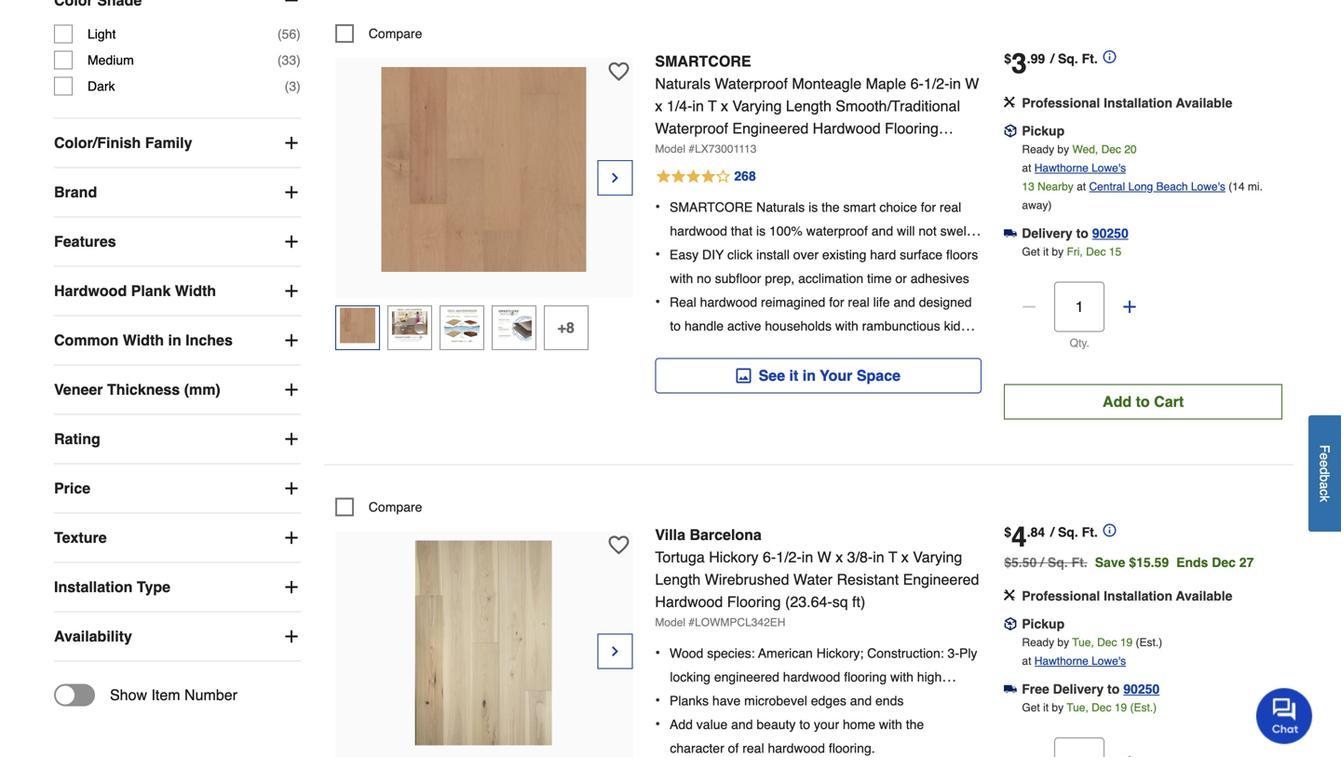 Task type: locate. For each thing, give the bounding box(es) containing it.
compare for villa barcelona
[[369, 500, 422, 515]]

1 vertical spatial tue,
[[1067, 701, 1089, 714]]

2 get from the top
[[1022, 701, 1040, 714]]

2 ) from the top
[[296, 53, 301, 68]]

delivery
[[1022, 226, 1073, 241], [1053, 682, 1104, 697]]

by inside ready by wed, dec 20 at hawthorne lowe's
[[1058, 143, 1069, 156]]

1 pickup from the top
[[1022, 123, 1065, 138]]

pickup image down assembly icon
[[1004, 124, 1017, 137]]

truck filled image for tortuga hickory 6-1/2-in w x 3/8-in t x varying length wirebrushed water resistant engineered hardwood flooring (23.64-sq ft)
[[1004, 683, 1017, 696]]

e up b
[[1318, 460, 1332, 467]]

flooring.
[[829, 741, 875, 756]]

length inside villa barcelona tortuga hickory 6-1/2-in w x 3/8-in t x varying length wirebrushed water resistant engineered hardwood flooring (23.64-sq ft) model # lowmpcl342eh
[[655, 571, 701, 588]]

hardwood inside villa barcelona tortuga hickory 6-1/2-in w x 3/8-in t x varying length wirebrushed water resistant engineered hardwood flooring (23.64-sq ft) model # lowmpcl342eh
[[655, 593, 723, 610]]

(
[[277, 27, 282, 41], [277, 53, 282, 68], [285, 79, 289, 94]]

engineered right resistant
[[903, 571, 979, 588]]

1 horizontal spatial engineered
[[903, 571, 979, 588]]

actual price $4.84 element
[[1004, 521, 1117, 553]]

waterproof up model # lx73001113
[[655, 120, 728, 137]]

hawthorne lowe's button up free delivery to 90250
[[1035, 652, 1126, 671]]

ply
[[959, 646, 977, 661]]

plus image for veneer thickness (mm)
[[282, 380, 301, 399]]

professional for tortuga hickory 6-1/2-in w x 3/8-in t x varying length wirebrushed water resistant engineered hardwood flooring (23.64-sq ft)
[[1022, 589, 1100, 603]]

number
[[184, 686, 237, 704]]

1 vertical spatial t
[[889, 549, 897, 566]]

by down free delivery to 90250
[[1052, 701, 1064, 714]]

• smartcore naturals is the smart choice for real hardwood that is 100% waterproof and will not swell, crack or peel when exposed to water
[[655, 198, 973, 262]]

0 horizontal spatial real
[[743, 741, 764, 756]]

engineered inside villa barcelona tortuga hickory 6-1/2-in w x 3/8-in t x varying length wirebrushed water resistant engineered hardwood flooring (23.64-sq ft) model # lowmpcl342eh
[[903, 571, 979, 588]]

lowe's up free delivery to 90250
[[1092, 655, 1126, 668]]

for inside • smartcore naturals is the smart choice for real hardwood that is 100% waterproof and will not swell, crack or peel when exposed to water
[[921, 200, 936, 215]]

4
[[1012, 521, 1027, 553]]

stepper number input field with increment and decrement buttons number field up "qty." on the right of page
[[1055, 282, 1105, 332]]

1 thumbnail image from the left
[[340, 308, 375, 343]]

1 horizontal spatial sq
[[832, 593, 848, 610]]

hardwood inside • smartcore naturals is the smart choice for real hardwood that is 100% waterproof and will not swell, crack or peel when exposed to water
[[670, 224, 727, 238]]

0 horizontal spatial engineered
[[732, 120, 809, 137]]

it right see
[[789, 367, 799, 384]]

it for your
[[789, 367, 799, 384]]

with inside • wood species: american hickory; construction: 3-ply locking engineered hardwood flooring with high density fiberboard (hdf) core
[[890, 670, 914, 684]]

chevron right image
[[608, 642, 623, 661]]

by inside ready by tue, dec 19 (est.) at hawthorne lowe's
[[1058, 636, 1069, 649]]

5 plus image from the top
[[282, 430, 301, 448]]

add inside add to cart button
[[1103, 393, 1132, 410]]

engineered inside smartcore naturals waterproof monteagle maple 6-1/2-in w x 1/4-in t x varying length smooth/traditional waterproof engineered hardwood flooring (21.79-sq ft)
[[732, 120, 809, 137]]

length
[[786, 97, 832, 114], [655, 571, 701, 588]]

# up wood
[[689, 616, 695, 629]]

sq. inside actual price $3.99 element
[[1058, 51, 1078, 66]]

delivery up get it by tue, dec 19 (est.)
[[1053, 682, 1104, 697]]

flooring down the wirebrushed
[[727, 593, 781, 610]]

and
[[872, 224, 893, 238], [894, 295, 915, 310], [670, 342, 692, 357], [850, 693, 872, 708], [731, 717, 753, 732]]

0 vertical spatial the
[[822, 200, 840, 215]]

flooring
[[885, 120, 939, 137], [727, 593, 781, 610]]

naturals up '100%'
[[756, 200, 805, 215]]

0 horizontal spatial ft)
[[722, 142, 736, 159]]

at inside ready by tue, dec 19 (est.) at hawthorne lowe's
[[1022, 655, 1032, 668]]

minus image
[[282, 0, 301, 10], [1020, 297, 1039, 316]]

sq down water
[[832, 593, 848, 610]]

professional down actual price $3.99 element
[[1022, 95, 1100, 110]]

and left will
[[872, 224, 893, 238]]

ft) for waterproof
[[722, 142, 736, 159]]

acclimation
[[798, 271, 864, 286]]

at up free
[[1022, 655, 1032, 668]]

hardwood inside the • planks have microbevel edges and ends • add value and beauty to your home with the character of real hardwood flooring.
[[768, 741, 825, 756]]

0 vertical spatial (
[[277, 27, 282, 41]]

1 vertical spatial 1/2-
[[776, 549, 802, 566]]

x
[[655, 97, 663, 114], [721, 97, 728, 114], [836, 549, 843, 566], [901, 549, 909, 566]]

ft)
[[722, 142, 736, 159], [852, 593, 866, 610]]

dec up free delivery to 90250
[[1097, 636, 1117, 649]]

19 down free delivery to 90250
[[1115, 701, 1127, 714]]

2 vertical spatial real
[[743, 741, 764, 756]]

cart
[[1154, 393, 1184, 410]]

6- inside villa barcelona tortuga hickory 6-1/2-in w x 3/8-in t x varying length wirebrushed water resistant engineered hardwood flooring (23.64-sq ft) model # lowmpcl342eh
[[763, 549, 776, 566]]

naturals
[[655, 75, 711, 92], [756, 200, 805, 215]]

2 # from the top
[[689, 616, 695, 629]]

1 horizontal spatial flooring
[[885, 120, 939, 137]]

• inside • smartcore naturals is the smart choice for real hardwood that is 100% waterproof and will not swell, crack or peel when exposed to water
[[655, 198, 660, 215]]

2 • from the top
[[655, 245, 660, 263]]

ready inside ready by wed, dec 20 at hawthorne lowe's
[[1022, 143, 1054, 156]]

2 vertical spatial hardwood
[[655, 593, 723, 610]]

by up free delivery to 90250
[[1058, 636, 1069, 649]]

0 vertical spatial ft)
[[722, 142, 736, 159]]

4 plus image from the top
[[282, 380, 301, 399]]

1 vertical spatial delivery
[[1053, 682, 1104, 697]]

sq. right '.99'
[[1058, 51, 1078, 66]]

or left peel
[[705, 247, 716, 262]]

0 vertical spatial it
[[1043, 245, 1049, 258]]

19
[[1120, 636, 1133, 649], [1115, 701, 1127, 714]]

add down the planks
[[670, 717, 693, 732]]

edges
[[811, 693, 847, 708]]

to up the fri,
[[1076, 226, 1089, 241]]

1 compare from the top
[[369, 26, 422, 41]]

1 horizontal spatial is
[[809, 200, 818, 215]]

0 vertical spatial )
[[296, 27, 301, 41]]

tue, down free delivery to 90250
[[1067, 701, 1089, 714]]

smartcore inside smartcore naturals waterproof monteagle maple 6-1/2-in w x 1/4-in t x varying length smooth/traditional waterproof engineered hardwood flooring (21.79-sq ft)
[[655, 53, 751, 70]]

hardwood inside smartcore naturals waterproof monteagle maple 6-1/2-in w x 1/4-in t x varying length smooth/traditional waterproof engineered hardwood flooring (21.79-sq ft)
[[813, 120, 881, 137]]

in left inches
[[168, 332, 181, 349]]

0 vertical spatial 19
[[1120, 636, 1133, 649]]

a
[[1318, 482, 1332, 489]]

is right that
[[756, 224, 766, 238]]

varying up lx73001113
[[732, 97, 782, 114]]

real inside the • planks have microbevel edges and ends • add value and beauty to your home with the character of real hardwood flooring.
[[743, 741, 764, 756]]

rating
[[54, 430, 100, 448]]

see it in your space link
[[655, 358, 982, 393]]

1 truck filled image from the top
[[1004, 227, 1017, 240]]

chevron right image
[[608, 168, 623, 187]]

) up ( 33 )
[[296, 27, 301, 41]]

1 vertical spatial $
[[1004, 525, 1012, 540]]

plus image for hardwood plank width
[[282, 282, 301, 300]]

1 gallery item 0 image from the top
[[382, 67, 586, 272]]

engineered up lx73001113
[[732, 120, 809, 137]]

tue, up free delivery to 90250
[[1072, 636, 1094, 649]]

dec inside ready by tue, dec 19 (est.) at hawthorne lowe's
[[1097, 636, 1117, 649]]

0 vertical spatial 6-
[[911, 75, 924, 92]]

$
[[1004, 51, 1012, 66], [1004, 525, 1012, 540]]

+8
[[558, 319, 575, 336]]

90250
[[1092, 226, 1129, 241], [1124, 682, 1160, 697]]

sq. down actual price $4.84 element at the right bottom
[[1048, 555, 1068, 570]]

90250 up the 15
[[1092, 226, 1129, 241]]

0 vertical spatial naturals
[[655, 75, 711, 92]]

0 horizontal spatial t
[[708, 97, 717, 114]]

2 pickup from the top
[[1022, 617, 1065, 631]]

w up water
[[818, 549, 832, 566]]

0 vertical spatial sq
[[702, 142, 718, 159]]

1 stepper number input field with increment and decrement buttons number field from the top
[[1055, 282, 1105, 332]]

1 vertical spatial width
[[123, 332, 164, 349]]

• for •
[[655, 691, 660, 709]]

2 vertical spatial ft.
[[1072, 555, 1088, 570]]

0 horizontal spatial length
[[655, 571, 701, 588]]

hard
[[870, 247, 896, 262]]

get down free
[[1022, 701, 1040, 714]]

1 vertical spatial or
[[895, 271, 907, 286]]

0 vertical spatial get
[[1022, 245, 1040, 258]]

0 vertical spatial waterproof
[[715, 75, 788, 92]]

1 e from the top
[[1318, 453, 1332, 460]]

get
[[1022, 245, 1040, 258], [1022, 701, 1040, 714]]

waterproof
[[715, 75, 788, 92], [655, 120, 728, 137]]

length down tortuga
[[655, 571, 701, 588]]

$ inside $ 4
[[1004, 525, 1012, 540]]

hardwood down beauty
[[768, 741, 825, 756]]

0 vertical spatial (est.)
[[1136, 636, 1163, 649]]

assembly image
[[1004, 96, 1015, 107]]

0 vertical spatial varying
[[732, 97, 782, 114]]

hardwood plank width button
[[54, 267, 301, 315]]

1/4-
[[667, 97, 692, 114]]

e up d
[[1318, 453, 1332, 460]]

hawthorne lowe's button for hawthorne
[[1035, 652, 1126, 671]]

sq for (23.64-
[[832, 593, 848, 610]]

the down the high
[[906, 717, 924, 732]]

1 pickup image from the top
[[1004, 124, 1017, 137]]

6- up the wirebrushed
[[763, 549, 776, 566]]

f e e d b a c k button
[[1309, 415, 1341, 532]]

1 horizontal spatial naturals
[[756, 200, 805, 215]]

available down ends
[[1176, 589, 1233, 603]]

0 vertical spatial is
[[809, 200, 818, 215]]

( for 3
[[285, 79, 289, 94]]

0 vertical spatial lowe's
[[1092, 161, 1126, 175]]

1 vertical spatial get
[[1022, 701, 1040, 714]]

get left the fri,
[[1022, 245, 1040, 258]]

to left your
[[799, 717, 810, 732]]

Stepper number input field with increment and decrement buttons number field
[[1055, 282, 1105, 332], [1055, 738, 1105, 757]]

0 vertical spatial 1/2-
[[924, 75, 950, 92]]

1 professional from the top
[[1022, 95, 1100, 110]]

hardwood inside hardwood plank width button
[[54, 282, 127, 299]]

add to cart
[[1103, 393, 1184, 410]]

1 vertical spatial 6-
[[763, 549, 776, 566]]

) for ( 3 )
[[296, 79, 301, 94]]

0 vertical spatial tue,
[[1072, 636, 1094, 649]]

1 vertical spatial engineered
[[903, 571, 979, 588]]

(21.79-
[[655, 142, 702, 159]]

1/2- inside smartcore naturals waterproof monteagle maple 6-1/2-in w x 1/4-in t x varying length smooth/traditional waterproof engineered hardwood flooring (21.79-sq ft)
[[924, 75, 950, 92]]

pickup up ready by wed, dec 20 at hawthorne lowe's
[[1022, 123, 1065, 138]]

0 horizontal spatial the
[[822, 200, 840, 215]]

hardwood down monteagle
[[813, 120, 881, 137]]

the up waterproof
[[822, 200, 840, 215]]

1 vertical spatial hawthorne
[[1035, 655, 1089, 668]]

( for 33
[[277, 53, 282, 68]]

show item number element
[[54, 684, 237, 707]]

hawthorne lowe's button
[[1035, 159, 1126, 177], [1035, 652, 1126, 671]]

for down acclimation
[[829, 295, 844, 310]]

plus image inside color/finish family button
[[282, 134, 301, 152]]

( for 56
[[277, 27, 282, 41]]

1 vertical spatial sq
[[832, 593, 848, 610]]

1 vertical spatial waterproof
[[655, 120, 728, 137]]

2 ready from the top
[[1022, 636, 1054, 649]]

• down 4 stars image
[[655, 198, 660, 215]]

1 hawthorne from the top
[[1035, 161, 1089, 175]]

0 horizontal spatial for
[[829, 295, 844, 310]]

the
[[822, 200, 840, 215], [906, 717, 924, 732]]

show
[[110, 686, 147, 704]]

0 vertical spatial t
[[708, 97, 717, 114]]

0 vertical spatial pickup image
[[1004, 124, 1017, 137]]

5 • from the top
[[655, 691, 660, 709]]

2 vertical spatial it
[[1043, 701, 1049, 714]]

naturals inside • smartcore naturals is the smart choice for real hardwood that is 100% waterproof and will not swell, crack or peel when exposed to water
[[756, 200, 805, 215]]

1 vertical spatial for
[[829, 295, 844, 310]]

truck filled image for naturals waterproof monteagle maple 6-1/2-in w x 1/4-in t x varying length smooth/traditional waterproof engineered hardwood flooring (21.79-sq ft)
[[1004, 227, 1017, 240]]

3 plus image from the top
[[282, 282, 301, 300]]

gallery item 0 image
[[382, 67, 586, 272], [382, 541, 586, 746]]

1 vertical spatial the
[[906, 717, 924, 732]]

2 horizontal spatial hardwood
[[813, 120, 881, 137]]

dec left 27
[[1212, 555, 1236, 570]]

ready by tue, dec 19 (est.) at hawthorne lowe's
[[1022, 636, 1163, 668]]

real up swell,
[[940, 200, 962, 215]]

to inside • smartcore naturals is the smart choice for real hardwood that is 100% waterproof and will not swell, crack or peel when exposed to water
[[836, 247, 847, 262]]

or right time
[[895, 271, 907, 286]]

flooring inside villa barcelona tortuga hickory 6-1/2-in w x 3/8-in t x varying length wirebrushed water resistant engineered hardwood flooring (23.64-sq ft) model # lowmpcl342eh
[[727, 593, 781, 610]]

pets
[[734, 342, 759, 357]]

real inside • smartcore naturals is the smart choice for real hardwood that is 100% waterproof and will not swell, crack or peel when exposed to water
[[940, 200, 962, 215]]

plus image inside availability button
[[282, 627, 301, 646]]

•
[[655, 198, 660, 215], [655, 245, 660, 263], [655, 293, 660, 310], [655, 644, 660, 661], [655, 691, 660, 709], [655, 715, 660, 732]]

1 vertical spatial 90250 button
[[1124, 680, 1160, 698]]

with inside the • planks have microbevel edges and ends • add value and beauty to your home with the character of real hardwood flooring.
[[879, 717, 902, 732]]

hawthorne inside ready by tue, dec 19 (est.) at hawthorne lowe's
[[1035, 655, 1089, 668]]

6- up smooth/traditional
[[911, 75, 924, 92]]

add left cart
[[1103, 393, 1132, 410]]

model # lx73001113
[[655, 142, 757, 155]]

sq. right .84
[[1058, 525, 1078, 540]]

d
[[1318, 467, 1332, 475]]

plus image inside common width in inches button
[[282, 331, 301, 350]]

designed
[[919, 295, 972, 310]]

1 vertical spatial flooring
[[727, 593, 781, 610]]

1 vertical spatial #
[[689, 616, 695, 629]]

dec left the 15
[[1086, 245, 1106, 258]]

pickup image
[[1004, 124, 1017, 137], [1004, 618, 1017, 631]]

pickup image down assembly image
[[1004, 618, 1017, 631]]

gallery item 0 image for chevron right icon at the left of page
[[382, 67, 586, 272]]

c
[[1318, 489, 1332, 496]]

# inside villa barcelona tortuga hickory 6-1/2-in w x 3/8-in t x varying length wirebrushed water resistant engineered hardwood flooring (23.64-sq ft) model # lowmpcl342eh
[[689, 616, 695, 629]]

1 vertical spatial it
[[789, 367, 799, 384]]

professional
[[1022, 95, 1100, 110], [1022, 589, 1100, 603]]

$ left '.99'
[[1004, 51, 1012, 66]]

2 truck filled image from the top
[[1004, 683, 1017, 696]]

plus image inside rating button
[[282, 430, 301, 448]]

1 vertical spatial )
[[296, 53, 301, 68]]

1 vertical spatial compare
[[369, 500, 422, 515]]

• for hard
[[655, 245, 660, 263]]

0 horizontal spatial add
[[670, 717, 693, 732]]

sq
[[702, 142, 718, 159], [832, 593, 848, 610]]

19 up free delivery to 90250
[[1120, 636, 1133, 649]]

ft) inside villa barcelona tortuga hickory 6-1/2-in w x 3/8-in t x varying length wirebrushed water resistant engineered hardwood flooring (23.64-sq ft) model # lowmpcl342eh
[[852, 593, 866, 610]]

pickup for naturals waterproof monteagle maple 6-1/2-in w x 1/4-in t x varying length smooth/traditional waterproof engineered hardwood flooring (21.79-sq ft)
[[1022, 123, 1065, 138]]

professional installation available for naturals waterproof monteagle maple 6-1/2-in w x 1/4-in t x varying length smooth/traditional waterproof engineered hardwood flooring (21.79-sq ft)
[[1022, 95, 1233, 110]]

ready up 13
[[1022, 143, 1054, 156]]

0 vertical spatial professional installation available
[[1022, 95, 1233, 110]]

sq. inside actual price $4.84 element
[[1058, 525, 1078, 540]]

1 vertical spatial length
[[655, 571, 701, 588]]

flooring inside smartcore naturals waterproof monteagle maple 6-1/2-in w x 1/4-in t x varying length smooth/traditional waterproof engineered hardwood flooring (21.79-sq ft)
[[885, 120, 939, 137]]

see it in your space button
[[655, 358, 982, 393]]

hardwood plank width
[[54, 282, 216, 299]]

compare
[[369, 26, 422, 41], [369, 500, 422, 515]]

plus image inside hardwood plank width button
[[282, 282, 301, 300]]

2 hawthorne from the top
[[1035, 655, 1089, 668]]

truck filled image left free
[[1004, 683, 1017, 696]]

2 $ from the top
[[1004, 525, 1012, 540]]

1 vertical spatial varying
[[913, 549, 962, 566]]

2 available from the top
[[1176, 589, 1233, 603]]

light
[[88, 27, 116, 41]]

2 professional installation available from the top
[[1022, 589, 1233, 603]]

2 horizontal spatial real
[[940, 200, 962, 215]]

truck filled image
[[1004, 227, 1017, 240], [1004, 683, 1017, 696]]

heart outline image
[[609, 61, 629, 82]]

1 • from the top
[[655, 198, 660, 215]]

1 vertical spatial model
[[655, 616, 686, 629]]

1 ready from the top
[[1022, 143, 1054, 156]]

$ for 4
[[1004, 525, 1012, 540]]

surface
[[900, 247, 943, 262]]

1 vertical spatial (
[[277, 53, 282, 68]]

13
[[1022, 180, 1035, 193]]

1 professional installation available from the top
[[1022, 95, 1233, 110]]

plus image for features
[[282, 232, 301, 251]]

0 horizontal spatial 1/2-
[[776, 549, 802, 566]]

1 vertical spatial w
[[818, 549, 832, 566]]

0 vertical spatial /
[[1051, 51, 1054, 66]]

1 vertical spatial hawthorne lowe's button
[[1035, 652, 1126, 671]]

heart outline image
[[609, 535, 629, 555]]

1 available from the top
[[1176, 95, 1233, 110]]

t inside smartcore naturals waterproof monteagle maple 6-1/2-in w x 1/4-in t x varying length smooth/traditional waterproof engineered hardwood flooring (21.79-sq ft)
[[708, 97, 717, 114]]

color/finish family button
[[54, 119, 301, 167]]

flooring for 6-
[[727, 593, 781, 610]]

ready up free
[[1022, 636, 1054, 649]]

model inside villa barcelona tortuga hickory 6-1/2-in w x 3/8-in t x varying length wirebrushed water resistant engineered hardwood flooring (23.64-sq ft) model # lowmpcl342eh
[[655, 616, 686, 629]]

) up ( 3 )
[[296, 53, 301, 68]]

it down free
[[1043, 701, 1049, 714]]

2 plus image from the top
[[282, 232, 301, 251]]

0 vertical spatial add
[[1103, 393, 1132, 410]]

it inside button
[[789, 367, 799, 384]]

1 horizontal spatial or
[[895, 271, 907, 286]]

available for tortuga hickory 6-1/2-in w x 3/8-in t x varying length wirebrushed water resistant engineered hardwood flooring (23.64-sq ft)
[[1176, 589, 1233, 603]]

villa barcelona tortuga hickory 6-1/2-in w x 3/8-in t x varying length wirebrushed water resistant engineered hardwood flooring (23.64-sq ft) model # lowmpcl342eh
[[655, 526, 979, 629]]

3 ) from the top
[[296, 79, 301, 94]]

with
[[670, 271, 693, 286], [835, 319, 859, 333], [890, 670, 914, 684], [879, 717, 902, 732]]

waterproof up lx73001113
[[715, 75, 788, 92]]

2 vertical spatial )
[[296, 79, 301, 94]]

flooring down smooth/traditional
[[885, 120, 939, 137]]

that
[[731, 224, 753, 238]]

home
[[843, 717, 876, 732]]

to left cart
[[1136, 393, 1150, 410]]

x left 3/8-
[[836, 549, 843, 566]]

0 vertical spatial available
[[1176, 95, 1233, 110]]

1 ) from the top
[[296, 27, 301, 41]]

availability button
[[54, 612, 301, 661]]

ft. left info image
[[1082, 525, 1098, 540]]

(mm)
[[184, 381, 221, 398]]

available for naturals waterproof monteagle maple 6-1/2-in w x 1/4-in t x varying length smooth/traditional waterproof engineered hardwood flooring (21.79-sq ft)
[[1176, 95, 1233, 110]]

• left wood
[[655, 644, 660, 661]]

ready for at
[[1022, 636, 1054, 649]]

• left easy
[[655, 245, 660, 263]]

ft) inside smartcore naturals waterproof monteagle maple 6-1/2-in w x 1/4-in t x varying length smooth/traditional waterproof engineered hardwood flooring (21.79-sq ft)
[[722, 142, 736, 159]]

plus image inside texture button
[[282, 529, 301, 547]]

smartcore down 4 stars image
[[670, 200, 753, 215]]

0 vertical spatial smartcore
[[655, 53, 751, 70]]

plus image inside price button
[[282, 479, 301, 498]]

1 horizontal spatial ft)
[[852, 593, 866, 610]]

90250 button for naturals waterproof monteagle maple 6-1/2-in w x 1/4-in t x varying length smooth/traditional waterproof engineered hardwood flooring (21.79-sq ft)
[[1092, 224, 1129, 243]]

1 horizontal spatial for
[[921, 200, 936, 215]]

w inside smartcore naturals waterproof monteagle maple 6-1/2-in w x 1/4-in t x varying length smooth/traditional waterproof engineered hardwood flooring (21.79-sq ft)
[[965, 75, 979, 92]]

installation up 20
[[1104, 95, 1173, 110]]

by
[[1058, 143, 1069, 156], [1052, 245, 1064, 258], [1058, 636, 1069, 649], [1052, 701, 1064, 714]]

6- inside smartcore naturals waterproof monteagle maple 6-1/2-in w x 1/4-in t x varying length smooth/traditional waterproof engineered hardwood flooring (21.79-sq ft)
[[911, 75, 924, 92]]

0 vertical spatial pickup
[[1022, 123, 1065, 138]]

0 horizontal spatial minus image
[[282, 0, 301, 10]]

rowdy
[[695, 342, 730, 357]]

1 vertical spatial available
[[1176, 589, 1233, 603]]

length inside smartcore naturals waterproof monteagle maple 6-1/2-in w x 1/4-in t x varying length smooth/traditional waterproof engineered hardwood flooring (21.79-sq ft)
[[786, 97, 832, 114]]

hawthorne up nearby
[[1035, 161, 1089, 175]]

and inside • smartcore naturals is the smart choice for real hardwood that is 100% waterproof and will not swell, crack or peel when exposed to water
[[872, 224, 893, 238]]

1 vertical spatial hardwood
[[54, 282, 127, 299]]

hawthorne up free
[[1035, 655, 1089, 668]]

flooring for maple
[[885, 120, 939, 137]]

dec left 20
[[1102, 143, 1121, 156]]

/ inside actual price $4.84 element
[[1051, 525, 1054, 540]]

hickory;
[[817, 646, 864, 661]]

/ for 4
[[1051, 525, 1054, 540]]

1 horizontal spatial real
[[848, 295, 870, 310]]

1 vertical spatial ft.
[[1082, 525, 1098, 540]]

1 vertical spatial smartcore
[[670, 200, 753, 215]]

• inside • wood species: american hickory; construction: 3-ply locking engineered hardwood flooring with high density fiberboard (hdf) core
[[655, 644, 660, 661]]

crack
[[670, 247, 701, 262]]

ft) up 268
[[722, 142, 736, 159]]

adhesives
[[911, 271, 969, 286]]

easy
[[670, 247, 699, 262]]

real right "of"
[[743, 741, 764, 756]]

1 plus image from the top
[[282, 183, 301, 202]]

professional down was price $5.50 / sq. ft. element
[[1022, 589, 1100, 603]]

.84
[[1027, 525, 1045, 540]]

3/8-
[[847, 549, 873, 566]]

plus image
[[282, 134, 301, 152], [1121, 297, 1139, 316], [282, 331, 301, 350], [282, 479, 301, 498], [282, 529, 301, 547], [282, 578, 301, 597], [1121, 753, 1139, 757]]

0 vertical spatial w
[[965, 75, 979, 92]]

) for ( 33 )
[[296, 53, 301, 68]]

for inside • easy diy click install over existing hard surface floors with no subfloor prep, acclimation time or adhesives • real hardwood reimagined for real life and designed to handle active households with rambunctious kids and rowdy pets
[[829, 295, 844, 310]]

beach
[[1156, 180, 1188, 193]]

1 $ from the top
[[1004, 51, 1012, 66]]

plus image for color/finish family
[[282, 134, 301, 152]]

for up not
[[921, 200, 936, 215]]

90250 up get it by tue, dec 19 (est.)
[[1124, 682, 1160, 697]]

is down the 268 button
[[809, 200, 818, 215]]

hawthorne lowe's button for lowe's
[[1035, 159, 1126, 177]]

1 vertical spatial minus image
[[1020, 297, 1039, 316]]

ready inside ready by tue, dec 19 (est.) at hawthorne lowe's
[[1022, 636, 1054, 649]]

households
[[765, 319, 832, 333]]

hardwood down tortuga
[[655, 593, 723, 610]]

2 model from the top
[[655, 616, 686, 629]]

plus image
[[282, 183, 301, 202], [282, 232, 301, 251], [282, 282, 301, 300], [282, 380, 301, 399], [282, 430, 301, 448], [282, 627, 301, 646]]

100%
[[769, 224, 803, 238]]

plus image inside brand button
[[282, 183, 301, 202]]

ends
[[1177, 555, 1208, 570]]

1 vertical spatial add
[[670, 717, 693, 732]]

1 horizontal spatial length
[[786, 97, 832, 114]]

0 horizontal spatial varying
[[732, 97, 782, 114]]

minus image up ( 56 )
[[282, 0, 301, 10]]

1 horizontal spatial 3
[[1012, 47, 1027, 80]]

) down ( 33 )
[[296, 79, 301, 94]]

/ inside actual price $3.99 element
[[1051, 51, 1054, 66]]

0 vertical spatial hardwood
[[813, 120, 881, 137]]

4 • from the top
[[655, 644, 660, 661]]

2 e from the top
[[1318, 460, 1332, 467]]

2 hawthorne lowe's button from the top
[[1035, 652, 1126, 671]]

delivery to 90250
[[1022, 226, 1129, 241]]

installation down $5.50 / sq. ft. save $15.59 ends dec 27
[[1104, 589, 1173, 603]]

is
[[809, 200, 818, 215], [756, 224, 766, 238]]

2 vertical spatial at
[[1022, 655, 1032, 668]]

$ inside $ 3
[[1004, 51, 1012, 66]]

veneer thickness (mm) button
[[54, 366, 301, 414]]

ft. inside actual price $4.84 element
[[1082, 525, 1098, 540]]

plus image inside veneer thickness (mm) button
[[282, 380, 301, 399]]

ft. left save
[[1072, 555, 1088, 570]]

wed,
[[1073, 143, 1098, 156]]

real
[[670, 295, 697, 310]]

hardwood inside • wood species: american hickory; construction: 3-ply locking engineered hardwood flooring with high density fiberboard (hdf) core
[[783, 670, 840, 684]]

villa
[[655, 526, 686, 543]]

free
[[1022, 682, 1050, 697]]

ft. inside actual price $3.99 element
[[1082, 51, 1098, 66]]

2 professional from the top
[[1022, 589, 1100, 603]]

1 horizontal spatial t
[[889, 549, 897, 566]]

plus image inside features button
[[282, 232, 301, 251]]

1 # from the top
[[689, 142, 695, 155]]

pickup for tortuga hickory 6-1/2-in w x 3/8-in t x varying length wirebrushed water resistant engineered hardwood flooring (23.64-sq ft)
[[1022, 617, 1065, 631]]

inches
[[186, 332, 233, 349]]

engineered for x
[[732, 120, 809, 137]]

plus image inside installation type button
[[282, 578, 301, 597]]

1 get from the top
[[1022, 245, 1040, 258]]

sq inside smartcore naturals waterproof monteagle maple 6-1/2-in w x 1/4-in t x varying length smooth/traditional waterproof engineered hardwood flooring (21.79-sq ft)
[[702, 142, 718, 159]]

compare inside 5001999947 element
[[369, 26, 422, 41]]

2 pickup image from the top
[[1004, 618, 1017, 631]]

to down waterproof
[[836, 247, 847, 262]]

• left the planks
[[655, 691, 660, 709]]

sq up 4 stars image
[[702, 142, 718, 159]]

1 hawthorne lowe's button from the top
[[1035, 159, 1126, 177]]

stepper number input field with increment and decrement buttons number field down get it by tue, dec 19 (est.)
[[1055, 738, 1105, 757]]

lowe's inside ready by wed, dec 20 at hawthorne lowe's
[[1092, 161, 1126, 175]]

fiberboard
[[715, 693, 774, 708]]

2 compare from the top
[[369, 500, 422, 515]]

sq inside villa barcelona tortuga hickory 6-1/2-in w x 3/8-in t x varying length wirebrushed water resistant engineered hardwood flooring (23.64-sq ft) model # lowmpcl342eh
[[832, 593, 848, 610]]

savings save $15.59 element
[[1095, 555, 1262, 570]]

( down ( 33 )
[[285, 79, 289, 94]]

2 gallery item 0 image from the top
[[382, 541, 586, 746]]

compare inside 5014149577 element
[[369, 500, 422, 515]]

thumbnail image
[[340, 308, 375, 343], [392, 308, 427, 343], [444, 308, 480, 343], [496, 308, 532, 343]]

0 vertical spatial ready
[[1022, 143, 1054, 156]]

0 vertical spatial stepper number input field with increment and decrement buttons number field
[[1055, 282, 1105, 332]]

6 plus image from the top
[[282, 627, 301, 646]]



Task type: vqa. For each thing, say whether or not it's contained in the screenshot.
k
yes



Task type: describe. For each thing, give the bounding box(es) containing it.
nearby
[[1038, 180, 1074, 193]]

of
[[728, 741, 739, 756]]

• for for
[[655, 198, 660, 215]]

0 vertical spatial 90250
[[1092, 226, 1129, 241]]

2 vertical spatial sq.
[[1048, 555, 1068, 570]]

$ for 3
[[1004, 51, 1012, 66]]

0 horizontal spatial is
[[756, 224, 766, 238]]

plank
[[131, 282, 171, 299]]

3-
[[948, 646, 959, 661]]

get for tortuga hickory 6-1/2-in w x 3/8-in t x varying length wirebrushed water resistant engineered hardwood flooring (23.64-sq ft)
[[1022, 701, 1040, 714]]

plus image for price
[[282, 479, 301, 498]]

naturals inside smartcore naturals waterproof monteagle maple 6-1/2-in w x 1/4-in t x varying length smooth/traditional waterproof engineered hardwood flooring (21.79-sq ft)
[[655, 75, 711, 92]]

installation inside button
[[54, 578, 133, 596]]

water
[[794, 571, 833, 588]]

15
[[1109, 245, 1122, 258]]

3 thumbnail image from the left
[[444, 308, 480, 343]]

varying inside smartcore naturals waterproof monteagle maple 6-1/2-in w x 1/4-in t x varying length smooth/traditional waterproof engineered hardwood flooring (21.79-sq ft)
[[732, 97, 782, 114]]

) for ( 56 )
[[296, 27, 301, 41]]

1 vertical spatial 90250
[[1124, 682, 1160, 697]]

plus image for texture
[[282, 529, 301, 547]]

hawthorne inside ready by wed, dec 20 at hawthorne lowe's
[[1035, 161, 1089, 175]]

real inside • easy diy click install over existing hard surface floors with no subfloor prep, acclimation time or adhesives • real hardwood reimagined for real life and designed to handle active households with rambunctious kids and rowdy pets
[[848, 295, 870, 310]]

wirebrushed
[[705, 571, 789, 588]]

hickory
[[709, 549, 759, 566]]

33
[[282, 53, 296, 68]]

or inside • smartcore naturals is the smart choice for real hardwood that is 100% waterproof and will not swell, crack or peel when exposed to water
[[705, 247, 716, 262]]

get for naturals waterproof monteagle maple 6-1/2-in w x 1/4-in t x varying length smooth/traditional waterproof engineered hardwood flooring (21.79-sq ft)
[[1022, 245, 1040, 258]]

and down the fiberboard
[[731, 717, 753, 732]]

long
[[1128, 180, 1153, 193]]

actual price $3.99 element
[[1004, 47, 1117, 80]]

w inside villa barcelona tortuga hickory 6-1/2-in w x 3/8-in t x varying length wirebrushed water resistant engineered hardwood flooring (23.64-sq ft) model # lowmpcl342eh
[[818, 549, 832, 566]]

engineered for varying
[[903, 571, 979, 588]]

/ for 3
[[1051, 51, 1054, 66]]

in up resistant
[[873, 549, 885, 566]]

and left rowdy
[[670, 342, 692, 357]]

plus image for installation type
[[282, 578, 301, 597]]

in up smooth/traditional
[[950, 75, 961, 92]]

smartcore inside • smartcore naturals is the smart choice for real hardwood that is 100% waterproof and will not swell, crack or peel when exposed to water
[[670, 200, 753, 215]]

have
[[712, 693, 741, 708]]

sq. for 3
[[1058, 51, 1078, 66]]

with left no
[[670, 271, 693, 286]]

3 • from the top
[[655, 293, 660, 310]]

to inside the • planks have microbevel edges and ends • add value and beauty to your home with the character of real hardwood flooring.
[[799, 717, 810, 732]]

.99
[[1027, 51, 1045, 66]]

professional for naturals waterproof monteagle maple 6-1/2-in w x 1/4-in t x varying length smooth/traditional waterproof engineered hardwood flooring (21.79-sq ft)
[[1022, 95, 1100, 110]]

$15.59
[[1129, 555, 1169, 570]]

2 thumbnail image from the left
[[392, 308, 427, 343]]

in up model # lx73001113
[[692, 97, 704, 114]]

dec inside ready by wed, dec 20 at hawthorne lowe's
[[1102, 143, 1121, 156]]

( 56 )
[[277, 27, 301, 41]]

high
[[917, 670, 942, 684]]

time
[[867, 271, 892, 286]]

f
[[1318, 445, 1332, 453]]

x left 1/4-
[[655, 97, 663, 114]]

ends dec 27 element
[[1177, 555, 1262, 570]]

1 horizontal spatial width
[[175, 282, 216, 299]]

20
[[1124, 143, 1137, 156]]

monteagle
[[792, 75, 862, 92]]

engineered
[[714, 670, 780, 684]]

and right life
[[894, 295, 915, 310]]

pickup image for naturals waterproof monteagle maple 6-1/2-in w x 1/4-in t x varying length smooth/traditional waterproof engineered hardwood flooring (21.79-sq ft)
[[1004, 124, 1017, 137]]

to inside button
[[1136, 393, 1150, 410]]

1 vertical spatial lowe's
[[1191, 180, 1226, 193]]

1 vertical spatial 19
[[1115, 701, 1127, 714]]

varying inside villa barcelona tortuga hickory 6-1/2-in w x 3/8-in t x varying length wirebrushed water resistant engineered hardwood flooring (23.64-sq ft) model # lowmpcl342eh
[[913, 549, 962, 566]]

barcelona
[[690, 526, 762, 543]]

$5.50
[[1004, 555, 1037, 570]]

construction:
[[867, 646, 944, 661]]

0 vertical spatial delivery
[[1022, 226, 1073, 241]]

ends
[[876, 693, 904, 708]]

5014149577 element
[[335, 498, 422, 516]]

(14 mi. away)
[[1022, 180, 1263, 212]]

$ 3
[[1004, 47, 1027, 80]]

1 model from the top
[[655, 142, 686, 155]]

was price $5.50 / sq. ft. element
[[1004, 550, 1095, 570]]

dec down free delivery to 90250
[[1092, 701, 1112, 714]]

smooth/traditional
[[836, 97, 960, 114]]

19 inside ready by tue, dec 19 (est.) at hawthorne lowe's
[[1120, 636, 1133, 649]]

ft. for 4
[[1082, 525, 1098, 540]]

lowmpcl342eh
[[695, 616, 786, 629]]

268
[[734, 168, 756, 183]]

compare for smartcore
[[369, 26, 422, 41]]

tortuga
[[655, 549, 705, 566]]

professional installation available for tortuga hickory 6-1/2-in w x 3/8-in t x varying length wirebrushed water resistant engineered hardwood flooring (23.64-sq ft)
[[1022, 589, 1233, 603]]

plus image for brand
[[282, 183, 301, 202]]

sq for (21.79-
[[702, 142, 718, 159]]

gallery item 0 image for chevron right image
[[382, 541, 586, 746]]

hardwood for smartcore
[[813, 120, 881, 137]]

add inside the • planks have microbevel edges and ends • add value and beauty to your home with the character of real hardwood flooring.
[[670, 717, 693, 732]]

exposed
[[783, 247, 832, 262]]

existing
[[822, 247, 867, 262]]

ready for hawthorne
[[1022, 143, 1054, 156]]

life
[[873, 295, 890, 310]]

photos image
[[736, 368, 751, 383]]

mi.
[[1248, 180, 1263, 193]]

texture
[[54, 529, 107, 546]]

core
[[816, 693, 842, 708]]

• for ply
[[655, 644, 660, 661]]

the inside the • planks have microbevel edges and ends • add value and beauty to your home with the character of real hardwood flooring.
[[906, 717, 924, 732]]

value
[[697, 717, 728, 732]]

in left your in the right of the page
[[803, 367, 816, 384]]

peel
[[720, 247, 745, 262]]

type
[[137, 578, 171, 596]]

hardwood for villa
[[655, 593, 723, 610]]

choice
[[880, 200, 917, 215]]

by left the fri,
[[1052, 245, 1064, 258]]

lx73001113
[[695, 142, 757, 155]]

item
[[151, 686, 180, 704]]

pickup image for tortuga hickory 6-1/2-in w x 3/8-in t x varying length wirebrushed water resistant engineered hardwood flooring (23.64-sq ft)
[[1004, 618, 1017, 631]]

+8 button
[[544, 305, 588, 350]]

4 stars image
[[655, 166, 757, 188]]

x up lx73001113
[[721, 97, 728, 114]]

availability
[[54, 628, 132, 645]]

chat invite button image
[[1257, 687, 1313, 744]]

plus image for availability
[[282, 627, 301, 646]]

install
[[756, 247, 790, 262]]

ft. for 3
[[1082, 51, 1098, 66]]

1 vertical spatial (est.)
[[1130, 701, 1157, 714]]

texture button
[[54, 514, 301, 562]]

beauty
[[757, 717, 796, 732]]

save
[[1095, 555, 1126, 570]]

price button
[[54, 464, 301, 513]]

species:
[[707, 646, 755, 661]]

to up get it by tue, dec 19 (est.)
[[1108, 682, 1120, 697]]

in up water
[[802, 549, 813, 566]]

f e e d b a c k
[[1318, 445, 1332, 502]]

• wood species: american hickory; construction: 3-ply locking engineered hardwood flooring with high density fiberboard (hdf) core
[[655, 644, 977, 708]]

installation for naturals waterproof monteagle maple 6-1/2-in w x 1/4-in t x varying length smooth/traditional waterproof engineered hardwood flooring (21.79-sq ft)
[[1104, 95, 1173, 110]]

6 • from the top
[[655, 715, 660, 732]]

medium
[[88, 53, 134, 68]]

1 vertical spatial at
[[1077, 180, 1086, 193]]

active
[[727, 319, 761, 333]]

your
[[820, 367, 853, 384]]

subfloor
[[715, 271, 761, 286]]

56
[[282, 27, 296, 41]]

tue, inside ready by tue, dec 19 (est.) at hawthorne lowe's
[[1072, 636, 1094, 649]]

info image
[[1104, 524, 1117, 537]]

rambunctious
[[862, 319, 940, 333]]

features button
[[54, 217, 301, 266]]

$ 4
[[1004, 521, 1027, 553]]

(hdf)
[[777, 693, 813, 708]]

or inside • easy diy click install over existing hard surface floors with no subfloor prep, acclimation time or adhesives • real hardwood reimagined for real life and designed to handle active households with rambunctious kids and rowdy pets
[[895, 271, 907, 286]]

it for tue,
[[1043, 701, 1049, 714]]

over
[[793, 247, 819, 262]]

thickness
[[107, 381, 180, 398]]

info image
[[1104, 50, 1117, 63]]

(14
[[1229, 180, 1245, 193]]

3 for ( 3 )
[[289, 79, 296, 94]]

swell,
[[940, 224, 973, 238]]

(est.) inside ready by tue, dec 19 (est.) at hawthorne lowe's
[[1136, 636, 1163, 649]]

central
[[1089, 180, 1125, 193]]

with right households
[[835, 319, 859, 333]]

k
[[1318, 496, 1332, 502]]

at inside ready by wed, dec 20 at hawthorne lowe's
[[1022, 161, 1032, 175]]

the inside • smartcore naturals is the smart choice for real hardwood that is 100% waterproof and will not swell, crack or peel when exposed to water
[[822, 200, 840, 215]]

price
[[54, 480, 90, 497]]

smart
[[843, 200, 876, 215]]

plus image for common width in inches
[[282, 331, 301, 350]]

lowe's inside ready by tue, dec 19 (est.) at hawthorne lowe's
[[1092, 655, 1126, 668]]

plus image for rating
[[282, 430, 301, 448]]

show item number
[[110, 686, 237, 704]]

ft) for resistant
[[852, 593, 866, 610]]

veneer thickness (mm)
[[54, 381, 221, 398]]

t inside villa barcelona tortuga hickory 6-1/2-in w x 3/8-in t x varying length wirebrushed water resistant engineered hardwood flooring (23.64-sq ft) model # lowmpcl342eh
[[889, 549, 897, 566]]

brand button
[[54, 168, 301, 217]]

2 stepper number input field with increment and decrement buttons number field from the top
[[1055, 738, 1105, 757]]

b
[[1318, 475, 1332, 482]]

installation for tortuga hickory 6-1/2-in w x 3/8-in t x varying length wirebrushed water resistant engineered hardwood flooring (23.64-sq ft)
[[1104, 589, 1173, 603]]

it for fri,
[[1043, 245, 1049, 258]]

( 3 )
[[285, 79, 301, 94]]

features
[[54, 233, 116, 250]]

1/2- inside villa barcelona tortuga hickory 6-1/2-in w x 3/8-in t x varying length wirebrushed water resistant engineered hardwood flooring (23.64-sq ft) model # lowmpcl342eh
[[776, 549, 802, 566]]

click
[[727, 247, 753, 262]]

wood
[[670, 646, 704, 661]]

sq. for 4
[[1058, 525, 1078, 540]]

ready by wed, dec 20 at hawthorne lowe's
[[1022, 143, 1137, 175]]

assembly image
[[1004, 589, 1015, 601]]

x right 3/8-
[[901, 549, 909, 566]]

family
[[145, 134, 192, 151]]

5001999947 element
[[335, 24, 422, 43]]

and up home
[[850, 693, 872, 708]]

to inside • easy diy click install over existing hard surface floors with no subfloor prep, acclimation time or adhesives • real hardwood reimagined for real life and designed to handle active households with rambunctious kids and rowdy pets
[[670, 319, 681, 333]]

3 for $ 3
[[1012, 47, 1027, 80]]

268 button
[[655, 166, 982, 188]]

common
[[54, 332, 119, 349]]

0 horizontal spatial width
[[123, 332, 164, 349]]

90250 button for tortuga hickory 6-1/2-in w x 3/8-in t x varying length wirebrushed water resistant engineered hardwood flooring (23.64-sq ft)
[[1124, 680, 1160, 698]]

hardwood inside • easy diy click install over existing hard surface floors with no subfloor prep, acclimation time or adhesives • real hardwood reimagined for real life and designed to handle active households with rambunctious kids and rowdy pets
[[700, 295, 757, 310]]

2 vertical spatial /
[[1041, 555, 1044, 570]]

central long beach lowe's button
[[1089, 177, 1226, 196]]

4 thumbnail image from the left
[[496, 308, 532, 343]]



